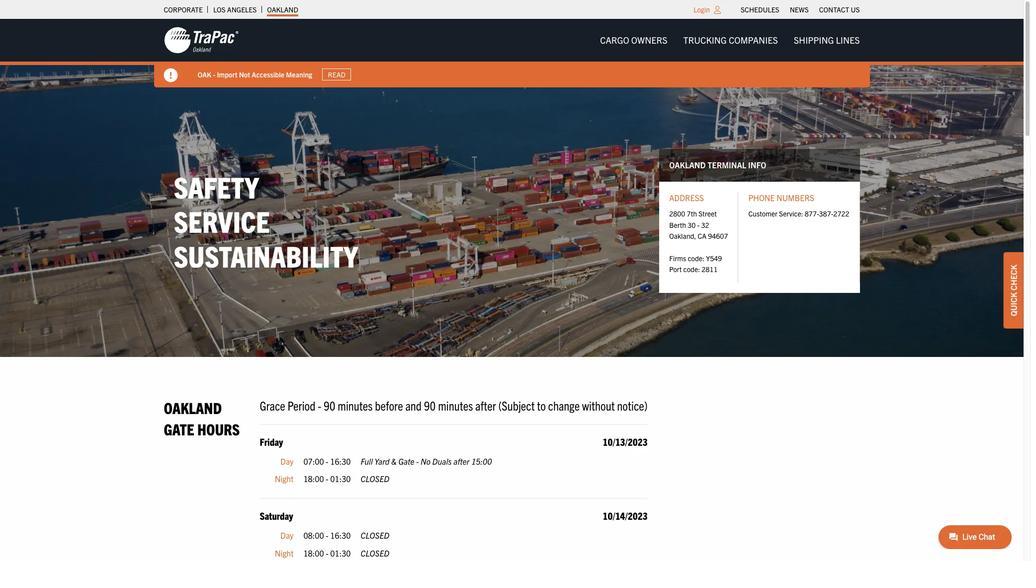 Task type: vqa. For each thing, say whether or not it's contained in the screenshot.
2nd 16:30 from the bottom
yes



Task type: locate. For each thing, give the bounding box(es) containing it.
- right 30
[[697, 221, 700, 230]]

0 vertical spatial closed
[[361, 474, 389, 484]]

menu bar up shipping
[[736, 2, 865, 16]]

oakland,
[[669, 232, 696, 241]]

2 day from the top
[[280, 531, 294, 541]]

1 18:00 from the top
[[303, 474, 324, 484]]

1 vertical spatial 18:00
[[303, 549, 324, 559]]

1 horizontal spatial gate
[[398, 457, 414, 467]]

08:00
[[303, 531, 324, 541]]

01:30 down 08:00 - 16:30
[[330, 549, 351, 559]]

oakland right angeles
[[267, 5, 298, 14]]

1 vertical spatial 16:30
[[330, 531, 351, 541]]

2800
[[669, 209, 685, 218]]

oakland up 'hours'
[[164, 398, 222, 418]]

code: up "2811"
[[688, 254, 704, 263]]

90
[[324, 398, 335, 414], [424, 398, 436, 414]]

18:00 - 01:30 for friday
[[303, 474, 351, 484]]

1 vertical spatial after
[[454, 457, 470, 467]]

2 16:30 from the top
[[330, 531, 351, 541]]

18:00 down 08:00
[[303, 549, 324, 559]]

gate right "&"
[[398, 457, 414, 467]]

duals
[[432, 457, 452, 467]]

0 vertical spatial gate
[[164, 420, 194, 439]]

2 closed from the top
[[361, 531, 389, 541]]

30
[[688, 221, 696, 230]]

2800 7th street berth 30 - 32 oakland, ca 94607
[[669, 209, 728, 241]]

90 right and
[[424, 398, 436, 414]]

- right 08:00
[[326, 531, 328, 541]]

trucking companies link
[[675, 30, 786, 50]]

2 night from the top
[[275, 549, 294, 559]]

-
[[213, 70, 215, 79], [697, 221, 700, 230], [318, 398, 321, 414], [326, 457, 328, 467], [416, 457, 419, 467], [326, 474, 328, 484], [326, 531, 328, 541], [326, 549, 328, 559]]

day for saturday
[[280, 531, 294, 541]]

1 vertical spatial day
[[280, 531, 294, 541]]

0 vertical spatial night
[[275, 474, 294, 484]]

18:00 - 01:30
[[303, 474, 351, 484], [303, 549, 351, 559]]

0 vertical spatial menu bar
[[736, 2, 865, 16]]

shipping lines
[[794, 34, 860, 46]]

2 vertical spatial closed
[[361, 549, 389, 559]]

10/14/2023
[[603, 510, 648, 523]]

0 horizontal spatial oakland
[[164, 398, 222, 418]]

07:00
[[303, 457, 324, 467]]

gate
[[164, 420, 194, 439], [398, 457, 414, 467]]

menu bar containing cargo owners
[[592, 30, 868, 50]]

15:00
[[471, 457, 492, 467]]

0 vertical spatial oakland
[[267, 5, 298, 14]]

gate left 'hours'
[[164, 420, 194, 439]]

16:30 right 08:00
[[330, 531, 351, 541]]

banner containing cargo owners
[[0, 19, 1031, 88]]

3 closed from the top
[[361, 549, 389, 559]]

safety service sustainability
[[174, 168, 358, 274]]

90 right "period" in the left of the page
[[324, 398, 335, 414]]

after right duals
[[454, 457, 470, 467]]

- down 08:00 - 16:30
[[326, 549, 328, 559]]

0 horizontal spatial after
[[454, 457, 470, 467]]

meaning
[[286, 70, 312, 79]]

banner
[[0, 19, 1031, 88]]

07:00 - 16:30
[[303, 457, 351, 467]]

sustainability
[[174, 237, 358, 274]]

code:
[[688, 254, 704, 263], [683, 265, 700, 274]]

16:30 left full at the left of the page
[[330, 457, 351, 467]]

18:00
[[303, 474, 324, 484], [303, 549, 324, 559]]

2 vertical spatial oakland
[[164, 398, 222, 418]]

minutes left "before" at the left
[[338, 398, 373, 414]]

firms code:  y549 port code:  2811
[[669, 254, 722, 274]]

01:30 down 07:00 - 16:30
[[330, 474, 351, 484]]

night down saturday
[[275, 549, 294, 559]]

16:30
[[330, 457, 351, 467], [330, 531, 351, 541]]

01:30
[[330, 474, 351, 484], [330, 549, 351, 559]]

yard
[[375, 457, 390, 467]]

1 night from the top
[[275, 474, 294, 484]]

0 horizontal spatial gate
[[164, 420, 194, 439]]

oakland image
[[164, 26, 238, 54]]

2722
[[833, 209, 849, 218]]

minutes
[[338, 398, 373, 414], [438, 398, 473, 414]]

y549
[[706, 254, 722, 263]]

shipping lines link
[[786, 30, 868, 50]]

7th
[[687, 209, 697, 218]]

1 vertical spatial gate
[[398, 457, 414, 467]]

- right 'oak'
[[213, 70, 215, 79]]

trucking
[[683, 34, 727, 46]]

minutes right and
[[438, 398, 473, 414]]

0 vertical spatial 18:00
[[303, 474, 324, 484]]

0 horizontal spatial 90
[[324, 398, 335, 414]]

owners
[[631, 34, 667, 46]]

companies
[[729, 34, 778, 46]]

quick
[[1009, 293, 1019, 317]]

2 18:00 from the top
[[303, 549, 324, 559]]

2 18:00 - 01:30 from the top
[[303, 549, 351, 559]]

us
[[851, 5, 860, 14]]

1 90 from the left
[[324, 398, 335, 414]]

day for friday
[[280, 457, 294, 467]]

10/13/2023
[[603, 436, 648, 448]]

corporate link
[[164, 2, 203, 16]]

1 16:30 from the top
[[330, 457, 351, 467]]

1 vertical spatial 01:30
[[330, 549, 351, 559]]

berth
[[669, 221, 686, 230]]

menu bar
[[736, 2, 865, 16], [592, 30, 868, 50]]

trucking companies
[[683, 34, 778, 46]]

0 vertical spatial 01:30
[[330, 474, 351, 484]]

period
[[288, 398, 315, 414]]

service:
[[779, 209, 803, 218]]

1 01:30 from the top
[[330, 474, 351, 484]]

code: right port
[[683, 265, 700, 274]]

16:30 for saturday
[[330, 531, 351, 541]]

18:00 - 01:30 down 08:00 - 16:30
[[303, 549, 351, 559]]

1 horizontal spatial minutes
[[438, 398, 473, 414]]

safety
[[174, 168, 259, 205]]

18:00 - 01:30 down 07:00 - 16:30
[[303, 474, 351, 484]]

0 vertical spatial day
[[280, 457, 294, 467]]

contact
[[819, 5, 849, 14]]

1 horizontal spatial after
[[475, 398, 496, 414]]

94607
[[708, 232, 728, 241]]

los angeles
[[213, 5, 257, 14]]

oakland inside oakland gate hours
[[164, 398, 222, 418]]

light image
[[714, 6, 721, 14]]

night up saturday
[[275, 474, 294, 484]]

menu bar down light icon
[[592, 30, 868, 50]]

after left (subject
[[475, 398, 496, 414]]

oakland up address
[[669, 160, 706, 170]]

night for saturday
[[275, 549, 294, 559]]

info
[[748, 160, 766, 170]]

- left the "no"
[[416, 457, 419, 467]]

day
[[280, 457, 294, 467], [280, 531, 294, 541]]

oakland for oakland gate hours
[[164, 398, 222, 418]]

0 horizontal spatial minutes
[[338, 398, 373, 414]]

2 horizontal spatial oakland
[[669, 160, 706, 170]]

0 vertical spatial 18:00 - 01:30
[[303, 474, 351, 484]]

gate inside oakland gate hours
[[164, 420, 194, 439]]

1 vertical spatial oakland
[[669, 160, 706, 170]]

18:00 down 07:00
[[303, 474, 324, 484]]

1 vertical spatial menu bar
[[592, 30, 868, 50]]

1 vertical spatial closed
[[361, 531, 389, 541]]

2 01:30 from the top
[[330, 549, 351, 559]]

solid image
[[164, 69, 178, 83]]

0 vertical spatial after
[[475, 398, 496, 414]]

1 closed from the top
[[361, 474, 389, 484]]

full yard & gate - no duals after 15:00
[[361, 457, 492, 467]]

closed for friday
[[361, 474, 389, 484]]

1 vertical spatial night
[[275, 549, 294, 559]]

1 18:00 - 01:30 from the top
[[303, 474, 351, 484]]

lines
[[836, 34, 860, 46]]

oakland gate hours
[[164, 398, 240, 439]]

news link
[[790, 2, 809, 16]]

1 vertical spatial 18:00 - 01:30
[[303, 549, 351, 559]]

full
[[361, 457, 373, 467]]

closed
[[361, 474, 389, 484], [361, 531, 389, 541], [361, 549, 389, 559]]

1 horizontal spatial oakland
[[267, 5, 298, 14]]

day down friday
[[280, 457, 294, 467]]

0 vertical spatial 16:30
[[330, 457, 351, 467]]

18:00 - 01:30 for saturday
[[303, 549, 351, 559]]

1 horizontal spatial 90
[[424, 398, 436, 414]]

1 day from the top
[[280, 457, 294, 467]]

oakland for oakland
[[267, 5, 298, 14]]

cargo owners
[[600, 34, 667, 46]]

terminal
[[708, 160, 746, 170]]

customer
[[748, 209, 778, 218]]

night
[[275, 474, 294, 484], [275, 549, 294, 559]]

1 minutes from the left
[[338, 398, 373, 414]]

after
[[475, 398, 496, 414], [454, 457, 470, 467]]

and
[[405, 398, 422, 414]]

day down saturday
[[280, 531, 294, 541]]

oakland
[[267, 5, 298, 14], [669, 160, 706, 170], [164, 398, 222, 418]]



Task type: describe. For each thing, give the bounding box(es) containing it.
quick check
[[1009, 265, 1019, 317]]

notice)
[[617, 398, 648, 414]]

closed for saturday
[[361, 549, 389, 559]]

service
[[174, 203, 270, 239]]

oakland terminal info
[[669, 160, 766, 170]]

los
[[213, 5, 226, 14]]

1 vertical spatial code:
[[683, 265, 700, 274]]

32
[[701, 221, 709, 230]]

18:00 for friday
[[303, 474, 324, 484]]

oakland link
[[267, 2, 298, 16]]

night for friday
[[275, 474, 294, 484]]

18:00 for saturday
[[303, 549, 324, 559]]

2 90 from the left
[[424, 398, 436, 414]]

2811
[[702, 265, 718, 274]]

friday
[[260, 436, 283, 448]]

contact us
[[819, 5, 860, 14]]

firms
[[669, 254, 686, 263]]

change
[[548, 398, 580, 414]]

&
[[391, 457, 397, 467]]

oak - import not accessible meaning
[[198, 70, 312, 79]]

without
[[582, 398, 615, 414]]

877-
[[805, 209, 819, 218]]

shipping
[[794, 34, 834, 46]]

phone numbers
[[748, 193, 814, 203]]

schedules
[[741, 5, 779, 14]]

schedules link
[[741, 2, 779, 16]]

saturday
[[260, 510, 293, 523]]

read
[[328, 70, 346, 79]]

no
[[421, 457, 430, 467]]

quick check link
[[1004, 253, 1024, 329]]

read link
[[322, 69, 351, 81]]

street
[[699, 209, 717, 218]]

01:30 for saturday
[[330, 549, 351, 559]]

oak
[[198, 70, 211, 79]]

not
[[239, 70, 250, 79]]

hours
[[197, 420, 240, 439]]

- inside 2800 7th street berth 30 - 32 oakland, ca 94607
[[697, 221, 700, 230]]

address
[[669, 193, 704, 203]]

ca
[[698, 232, 706, 241]]

2 minutes from the left
[[438, 398, 473, 414]]

login link
[[694, 5, 710, 14]]

numbers
[[777, 193, 814, 203]]

grace period - 90 minutes before and 90 minutes after (subject to change without notice)
[[260, 398, 648, 414]]

387-
[[819, 209, 833, 218]]

16:30 for friday
[[330, 457, 351, 467]]

oakland for oakland terminal info
[[669, 160, 706, 170]]

corporate
[[164, 5, 203, 14]]

menu bar containing schedules
[[736, 2, 865, 16]]

grace
[[260, 398, 285, 414]]

import
[[217, 70, 237, 79]]

08:00 - 16:30
[[303, 531, 351, 541]]

cargo owners link
[[592, 30, 675, 50]]

news
[[790, 5, 809, 14]]

los angeles link
[[213, 2, 257, 16]]

phone
[[748, 193, 775, 203]]

(subject
[[498, 398, 535, 414]]

accessible
[[252, 70, 284, 79]]

customer service: 877-387-2722
[[748, 209, 849, 218]]

- right "period" in the left of the page
[[318, 398, 321, 414]]

contact us link
[[819, 2, 860, 16]]

angeles
[[227, 5, 257, 14]]

to
[[537, 398, 546, 414]]

- down 07:00 - 16:30
[[326, 474, 328, 484]]

check
[[1009, 265, 1019, 291]]

port
[[669, 265, 682, 274]]

0 vertical spatial code:
[[688, 254, 704, 263]]

login
[[694, 5, 710, 14]]

01:30 for friday
[[330, 474, 351, 484]]

- right 07:00
[[326, 457, 328, 467]]

before
[[375, 398, 403, 414]]

cargo
[[600, 34, 629, 46]]



